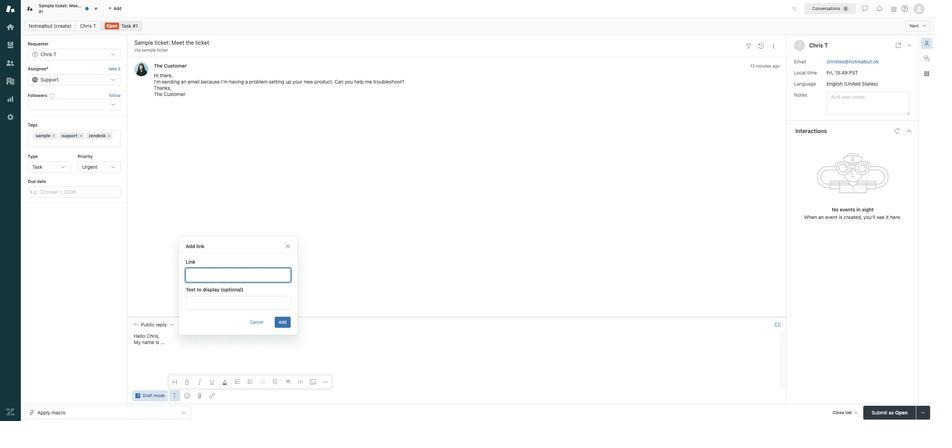 Task type: locate. For each thing, give the bounding box(es) containing it.
2 i'm from the left
[[221, 79, 228, 85]]

Due date field
[[28, 187, 121, 198]]

add inside button
[[279, 320, 287, 325]]

language
[[795, 81, 817, 87]]

1 vertical spatial chris
[[810, 42, 824, 49]]

close image right the
[[93, 5, 100, 12]]

ticket right the
[[88, 3, 100, 8]]

me
[[365, 79, 372, 85]]

open link
[[100, 21, 142, 31]]

link
[[196, 243, 205, 249]]

customer down sending
[[164, 91, 186, 97]]

submit
[[872, 410, 888, 416]]

notrealbut (create) button
[[24, 21, 76, 31]]

chris t
[[80, 23, 96, 29], [810, 42, 829, 49]]

0 vertical spatial ticket
[[88, 3, 100, 8]]

decrease indent (cmd [) image
[[260, 379, 266, 385]]

1 vertical spatial it
[[887, 214, 889, 220]]

an left email
[[181, 79, 187, 85]]

add left link on the bottom left
[[186, 243, 195, 249]]

open right as at the bottom right
[[896, 410, 908, 416]]

is inside the hello chris, my name is ...
[[156, 339, 159, 345]]

take it button
[[109, 66, 121, 73]]

urgent
[[82, 164, 98, 170]]

close image
[[93, 5, 100, 12], [907, 43, 913, 48]]

it right see at the bottom right
[[887, 214, 889, 220]]

take
[[109, 66, 117, 72]]

customer context image
[[925, 41, 930, 46]]

via
[[135, 48, 141, 53]]

the up hi at the top of page
[[154, 63, 163, 69]]

1 horizontal spatial add
[[279, 320, 287, 325]]

new
[[304, 79, 313, 85]]

1 vertical spatial is
[[156, 339, 159, 345]]

an left event
[[819, 214, 825, 220]]

0 horizontal spatial chris
[[80, 23, 92, 29]]

chris
[[80, 23, 92, 29], [810, 42, 824, 49]]

code span (ctrl shift 5) image
[[298, 379, 303, 385]]

0 vertical spatial chris
[[80, 23, 92, 29]]

ticket inside sample ticket: meet the ticket #1
[[88, 3, 100, 8]]

ticket right sample
[[157, 48, 168, 53]]

main element
[[0, 0, 21, 421]]

notrealbut
[[29, 23, 53, 29]]

the customer
[[154, 63, 187, 69]]

t left open link
[[93, 23, 96, 29]]

customer inside hi there, i'm sending an email because i'm having a problem setting up your new product. can you help me troubleshoot? thanks, the customer
[[164, 91, 186, 97]]

chris right user image
[[810, 42, 824, 49]]

1 horizontal spatial close image
[[907, 43, 913, 48]]

1 horizontal spatial open
[[896, 410, 908, 416]]

1 horizontal spatial chris
[[810, 42, 824, 49]]

i'm left having
[[221, 79, 228, 85]]

you'll
[[864, 214, 876, 220]]

view more details image
[[896, 43, 902, 48]]

no events in sight when an event is created, you'll see it here.
[[805, 207, 902, 220]]

0 vertical spatial the
[[154, 63, 163, 69]]

is right event
[[840, 214, 843, 220]]

i'm down hi at the top of page
[[154, 79, 161, 85]]

because
[[201, 79, 220, 85]]

horizontal rule (cmd shift l) image
[[323, 379, 328, 385]]

english
[[827, 81, 843, 87]]

chris t right user image
[[810, 42, 829, 49]]

13
[[751, 64, 755, 69]]

tab
[[21, 0, 104, 17]]

zendesk support image
[[6, 5, 15, 14]]

draft
[[143, 393, 153, 398]]

conversations
[[813, 6, 841, 11]]

0 vertical spatial it
[[118, 66, 121, 72]]

0 vertical spatial add
[[186, 243, 195, 249]]

due date
[[28, 179, 46, 184]]

a
[[245, 79, 248, 85]]

1 vertical spatial an
[[819, 214, 825, 220]]

secondary element
[[21, 19, 936, 33]]

chris inside the secondary element
[[80, 23, 92, 29]]

numbered list (cmd shift 7) image
[[247, 379, 253, 385]]

i'm
[[154, 79, 161, 85], [221, 79, 228, 85]]

cancel button
[[246, 317, 268, 328]]

add
[[186, 243, 195, 249], [279, 320, 287, 325]]

0 horizontal spatial i'm
[[154, 79, 161, 85]]

add right cancel
[[279, 320, 287, 325]]

reporting image
[[6, 95, 15, 104]]

open right chris t link
[[107, 23, 117, 28]]

2 the from the top
[[154, 91, 163, 97]]

ticket:
[[55, 3, 68, 8]]

fri, 15:49 pst
[[827, 70, 859, 75]]

sample
[[39, 3, 54, 8]]

1 vertical spatial the
[[154, 91, 163, 97]]

it inside no events in sight when an event is created, you'll see it here.
[[887, 214, 889, 220]]

add link (cmd k) image
[[209, 393, 215, 399]]

0 horizontal spatial ticket
[[88, 3, 100, 8]]

0 horizontal spatial an
[[181, 79, 187, 85]]

sending
[[162, 79, 180, 85]]

close image inside tab
[[93, 5, 100, 12]]

t right user image
[[825, 42, 829, 49]]

1 horizontal spatial ticket
[[157, 48, 168, 53]]

1 vertical spatial customer
[[164, 91, 186, 97]]

0 horizontal spatial it
[[118, 66, 121, 72]]

add link dialog
[[179, 236, 298, 335]]

0 vertical spatial is
[[840, 214, 843, 220]]

you
[[345, 79, 353, 85]]

0 horizontal spatial is
[[156, 339, 159, 345]]

t
[[93, 23, 96, 29], [825, 42, 829, 49]]

1 vertical spatial ticket
[[157, 48, 168, 53]]

chris t down the
[[80, 23, 96, 29]]

admin image
[[6, 113, 15, 122]]

0 vertical spatial open
[[107, 23, 117, 28]]

having
[[229, 79, 244, 85]]

follow
[[109, 93, 121, 98]]

Subject field
[[133, 38, 742, 47]]

customer up there,
[[164, 63, 187, 69]]

1 horizontal spatial i'm
[[221, 79, 228, 85]]

0 vertical spatial an
[[181, 79, 187, 85]]

0 horizontal spatial t
[[93, 23, 96, 29]]

1 horizontal spatial is
[[840, 214, 843, 220]]

0 vertical spatial close image
[[93, 5, 100, 12]]

minutes
[[757, 64, 772, 69]]

avatar image
[[135, 63, 148, 76]]

can
[[335, 79, 344, 85]]

0 horizontal spatial add
[[186, 243, 195, 249]]

1 horizontal spatial chris t
[[810, 42, 829, 49]]

customer
[[164, 63, 187, 69], [164, 91, 186, 97]]

it right take
[[118, 66, 121, 72]]

1 horizontal spatial it
[[887, 214, 889, 220]]

0 horizontal spatial chris t
[[80, 23, 96, 29]]

0 horizontal spatial close image
[[93, 5, 100, 12]]

draft mode
[[143, 393, 165, 398]]

0 vertical spatial chris t
[[80, 23, 96, 29]]

here.
[[891, 214, 902, 220]]

text to display (optional)
[[186, 287, 244, 293]]

0 horizontal spatial open
[[107, 23, 117, 28]]

ticket
[[88, 3, 100, 8], [157, 48, 168, 53]]

is left ...
[[156, 339, 159, 345]]

my
[[134, 339, 141, 345]]

interactions
[[796, 128, 828, 134]]

italic (cmd i) image
[[197, 379, 203, 385]]

pst
[[850, 70, 859, 75]]

hi
[[154, 73, 159, 79]]

1 vertical spatial t
[[825, 42, 829, 49]]

close image right the 'view more details' image
[[907, 43, 913, 48]]

1 vertical spatial open
[[896, 410, 908, 416]]

time
[[808, 70, 818, 75]]

sample ticket: meet the ticket #1
[[39, 3, 100, 14]]

the down thanks,
[[154, 91, 163, 97]]

1 horizontal spatial an
[[819, 214, 825, 220]]

open
[[107, 23, 117, 28], [896, 410, 908, 416]]

hello
[[134, 333, 145, 339]]

hello chris, my name is ...
[[134, 333, 165, 345]]

bulleted list (cmd shift 8) image
[[235, 379, 241, 385]]

chris down the
[[80, 23, 92, 29]]

it
[[118, 66, 121, 72], [887, 214, 889, 220]]

event
[[826, 214, 838, 220]]

the
[[81, 3, 87, 8]]

the
[[154, 63, 163, 69], [154, 91, 163, 97]]

english (united states)
[[827, 81, 879, 87]]

submit as open
[[872, 410, 908, 416]]

1 vertical spatial add
[[279, 320, 287, 325]]

tabs tab list
[[21, 0, 786, 17]]

an inside no events in sight when an event is created, you'll see it here.
[[819, 214, 825, 220]]

draft mode button
[[132, 390, 168, 402]]

(create)
[[54, 23, 72, 29]]

customers image
[[6, 59, 15, 68]]



Task type: describe. For each thing, give the bounding box(es) containing it.
fri,
[[827, 70, 834, 75]]

up
[[286, 79, 292, 85]]

user image
[[798, 43, 802, 48]]

add for add
[[279, 320, 287, 325]]

see
[[877, 214, 885, 220]]

due
[[28, 179, 36, 184]]

zendesk image
[[6, 408, 15, 417]]

is inside no events in sight when an event is created, you'll see it here.
[[840, 214, 843, 220]]

sample
[[142, 48, 156, 53]]

via sample ticket
[[135, 48, 168, 53]]

Text to display (optional) field
[[186, 296, 291, 310]]

0 vertical spatial customer
[[164, 63, 187, 69]]

date
[[37, 179, 46, 184]]

bold (cmd b) image
[[185, 379, 190, 385]]

add for add link
[[186, 243, 195, 249]]

to
[[197, 287, 202, 293]]

text
[[186, 287, 196, 293]]

(optional)
[[221, 287, 244, 293]]

views image
[[6, 41, 15, 50]]

chris t link
[[76, 21, 101, 31]]

Link field
[[186, 268, 291, 282]]

link
[[186, 259, 196, 265]]

1 vertical spatial close image
[[907, 43, 913, 48]]

1 i'm from the left
[[154, 79, 161, 85]]

open inside the secondary element
[[107, 23, 117, 28]]

your
[[293, 79, 303, 85]]

created,
[[844, 214, 863, 220]]

increase indent (cmd ]) image
[[272, 379, 278, 385]]

13 minutes ago text field
[[751, 64, 781, 69]]

next
[[910, 23, 920, 28]]

local
[[795, 70, 807, 75]]

quote (cmd shift 9) image
[[285, 379, 291, 385]]

an inside hi there, i'm sending an email because i'm having a problem setting up your new product. can you help me troubleshoot? thanks, the customer
[[181, 79, 187, 85]]

email
[[795, 58, 807, 64]]

(united
[[845, 81, 861, 87]]

1 vertical spatial chris t
[[810, 42, 829, 49]]

close modal image
[[285, 244, 291, 249]]

next button
[[906, 20, 931, 32]]

code block (ctrl shift 6) image
[[310, 379, 316, 385]]

local time
[[795, 70, 818, 75]]

13 minutes ago
[[751, 64, 781, 69]]

troubleshoot?
[[374, 79, 405, 85]]

underline (cmd u) image
[[210, 379, 215, 385]]

when
[[805, 214, 818, 220]]

apps image
[[925, 71, 930, 77]]

#1
[[39, 9, 43, 14]]

conversations button
[[805, 3, 857, 14]]

there,
[[160, 73, 173, 79]]

christee@notrealbut.ok
[[827, 58, 879, 64]]

hi there, i'm sending an email because i'm having a problem setting up your new product. can you help me troubleshoot? thanks, the customer
[[154, 73, 405, 97]]

problem
[[249, 79, 268, 85]]

...
[[161, 339, 165, 345]]

it inside button
[[118, 66, 121, 72]]

display
[[203, 287, 220, 293]]

urgent button
[[78, 162, 121, 173]]

tab containing sample ticket: meet the ticket
[[21, 0, 104, 17]]

meet
[[69, 3, 79, 8]]

get started image
[[6, 23, 15, 32]]

events
[[840, 207, 856, 212]]

cc
[[775, 322, 782, 328]]

user image
[[799, 44, 802, 47]]

cc button
[[775, 322, 782, 328]]

thanks,
[[154, 85, 172, 91]]

notes
[[795, 92, 808, 98]]

setting
[[269, 79, 285, 85]]

states)
[[863, 81, 879, 87]]

format text image
[[172, 393, 177, 399]]

chris,
[[147, 333, 160, 339]]

ago
[[773, 64, 781, 69]]

product.
[[315, 79, 334, 85]]

task button
[[28, 162, 71, 173]]

as
[[890, 410, 895, 416]]

add link
[[186, 243, 205, 249]]

notrealbut (create)
[[29, 23, 72, 29]]

the inside hi there, i'm sending an email because i'm having a problem setting up your new product. can you help me troubleshoot? thanks, the customer
[[154, 91, 163, 97]]

name
[[142, 339, 154, 345]]

no
[[833, 207, 839, 212]]

Public reply composer Draft mode text field
[[131, 332, 779, 347]]

add attachment image
[[197, 393, 202, 399]]

email
[[188, 79, 200, 85]]

take it
[[109, 66, 121, 72]]

in
[[857, 207, 861, 212]]

insert emojis image
[[184, 393, 190, 399]]

1 horizontal spatial t
[[825, 42, 829, 49]]

cancel
[[250, 320, 264, 325]]

add button
[[275, 317, 291, 328]]

zendesk products image
[[892, 7, 897, 12]]

type
[[28, 154, 38, 159]]

15:49
[[836, 70, 848, 75]]

organizations image
[[6, 77, 15, 86]]

help
[[354, 79, 364, 85]]

Add user notes text field
[[827, 91, 911, 115]]

task
[[32, 164, 42, 170]]

follow button
[[109, 93, 121, 99]]

the customer link
[[154, 63, 187, 69]]

sight
[[863, 207, 874, 212]]

get help image
[[903, 6, 909, 12]]

chris t inside the secondary element
[[80, 23, 96, 29]]

0 vertical spatial t
[[93, 23, 96, 29]]

1 the from the top
[[154, 63, 163, 69]]

mode
[[154, 393, 165, 398]]

events image
[[759, 43, 765, 49]]



Task type: vqa. For each thing, say whether or not it's contained in the screenshot.
Zendesk IMAGE
yes



